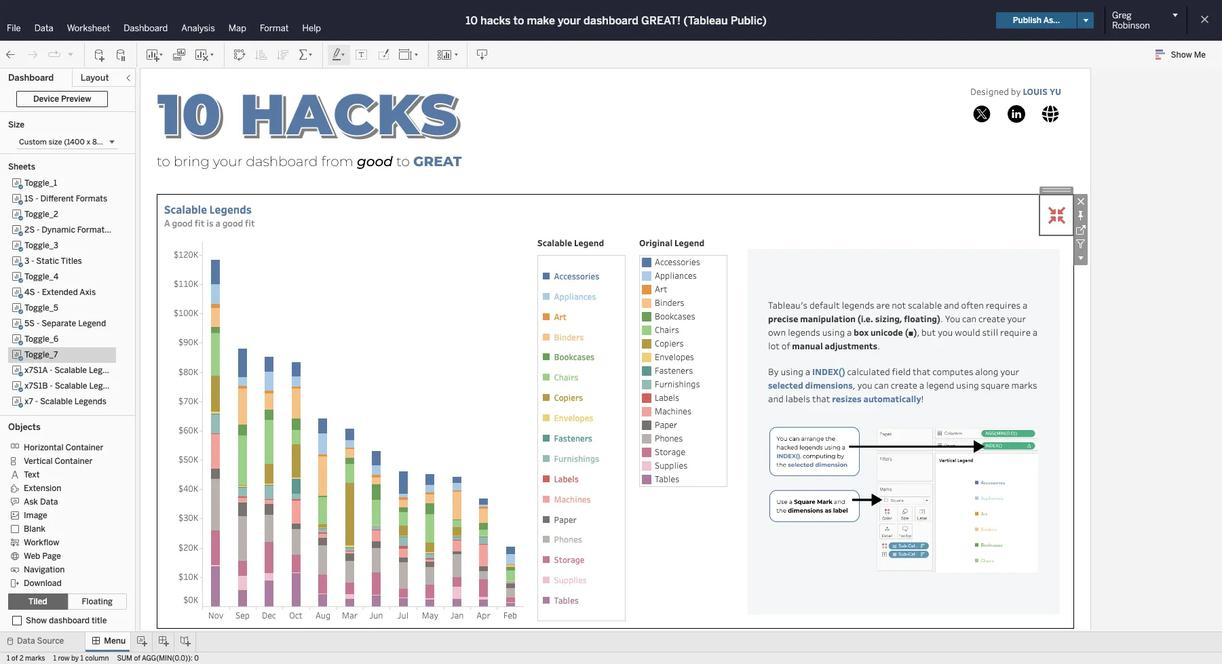 Task type: locate. For each thing, give the bounding box(es) containing it.
toggle_2
[[24, 210, 58, 219]]

0 vertical spatial legends
[[842, 299, 874, 311]]

envelopes
[[655, 352, 694, 362]]

- for x7s1b
[[50, 381, 53, 391]]

togglestate option group
[[8, 594, 127, 610]]

extension option
[[8, 481, 117, 495]]

list box
[[8, 176, 127, 425]]

0 vertical spatial marks
[[1011, 379, 1037, 392]]

image
[[24, 511, 47, 520]]

- right 2s
[[37, 225, 40, 235]]

1 vertical spatial .
[[878, 340, 880, 352]]

is
[[206, 217, 214, 229]]

that inside , you can create a legend using square marks and labels that
[[812, 393, 830, 405]]

using up selected
[[781, 366, 803, 378]]

legends down x7 - scalable legends
[[84, 413, 116, 422]]

0 horizontal spatial and
[[768, 393, 784, 405]]

dashboard down togglestate option group on the bottom left of the page
[[49, 616, 90, 626]]

2 1 from the left
[[53, 655, 56, 663]]

create for your
[[979, 313, 1005, 325]]

floating)
[[904, 313, 941, 324]]

Apr, Month of Order Date. Press Space to toggle selection. Press Escape to go back to the left margin. Use arrow keys to navigate headers text field
[[470, 607, 497, 622]]

index()
[[812, 366, 845, 377]]

lot
[[768, 340, 780, 352]]

fit
[[195, 217, 205, 229], [245, 217, 255, 229]]

legends down x7s1a - scalable legends at the bottom of page
[[89, 381, 121, 391]]

legends down x7s1b - scalable legends
[[74, 397, 107, 406]]

dimensions
[[805, 379, 853, 391]]

redo image
[[26, 48, 39, 61]]

blank option
[[8, 522, 117, 535]]

use as filter image
[[1074, 237, 1088, 251]]

by left louis
[[1011, 85, 1021, 97]]

your up square
[[1000, 366, 1019, 378]]

sum of agg(min(0.0)): 0
[[117, 655, 199, 663]]

1 vertical spatial create
[[891, 379, 918, 392]]

a
[[164, 217, 170, 229]]

marks right square
[[1011, 379, 1037, 392]]

a up !
[[919, 379, 924, 392]]

that right field
[[913, 366, 931, 378]]

can up resizes automatically ! at bottom
[[874, 379, 889, 392]]

tables option
[[640, 473, 727, 487]]

device preview button
[[16, 91, 108, 107]]

legends up is
[[209, 202, 252, 216]]

you
[[938, 326, 953, 339], [857, 379, 873, 392]]

dashboard
[[124, 23, 168, 33], [8, 73, 54, 83]]

1 vertical spatial and
[[768, 393, 784, 405]]

0 vertical spatial data
[[34, 23, 53, 33]]

0 horizontal spatial legends
[[788, 326, 820, 339]]

scalable for x7 - scalable legends
[[40, 397, 73, 406]]

legend up accessories option
[[675, 236, 704, 248]]

ask
[[24, 497, 38, 507]]

1 horizontal spatial 1
[[53, 655, 56, 663]]

1 horizontal spatial by
[[1011, 85, 1021, 97]]

dashboard down redo image
[[8, 73, 54, 83]]

automatically
[[864, 393, 921, 404]]

legends inside tableau's default legends are not scalable and often requires a precise manipulation (i.e. sizing, floating)
[[842, 299, 874, 311]]

publish as...
[[1013, 16, 1060, 25]]

menu
[[104, 637, 126, 646]]

- for 2s
[[37, 225, 40, 235]]

a left box
[[847, 326, 852, 339]]

2 vertical spatial data
[[17, 637, 35, 646]]

of left 2
[[11, 655, 18, 663]]

1 horizontal spatial that
[[913, 366, 931, 378]]

fasteners option
[[640, 364, 727, 378]]

can inside , you can create a legend using square marks and labels that
[[874, 379, 889, 392]]

marks. press enter to open the view data window.. use arrow keys to navigate data visualization elements. image
[[1040, 195, 1074, 235], [202, 242, 524, 607], [538, 256, 625, 621]]

x7s1a - scalable legends
[[24, 366, 121, 375]]

a inside , but you would still require a lot of
[[1033, 326, 1038, 339]]

0 vertical spatial using
[[822, 326, 845, 339]]

fit image
[[398, 48, 420, 61]]

can up would
[[962, 313, 977, 325]]

- right x7s1b
[[50, 381, 53, 391]]

web
[[24, 552, 40, 561]]

dashboard left great!
[[584, 14, 639, 27]]

legends up x7s1b - scalable legends
[[89, 366, 121, 375]]

you down you
[[938, 326, 953, 339]]

show inside button
[[1171, 50, 1192, 60]]

along
[[975, 366, 999, 378]]

art option
[[640, 283, 727, 297]]

0 vertical spatial by
[[1011, 85, 1021, 97]]

your right make
[[558, 14, 581, 27]]

legend down axis at the top left of the page
[[78, 319, 106, 328]]

good right a
[[172, 217, 193, 229]]

x7s1a
[[24, 366, 48, 375]]

2
[[19, 655, 24, 663]]

web page
[[24, 552, 61, 561]]

row
[[58, 655, 70, 663]]

- for 4s
[[37, 288, 40, 297]]

device preview
[[33, 94, 91, 104]]

1 vertical spatial container
[[55, 457, 93, 466]]

workflow option
[[8, 535, 117, 549]]

1 vertical spatial that
[[812, 393, 830, 405]]

create inside ". you can create your own legends using a"
[[979, 313, 1005, 325]]

. down box unicode (■)
[[878, 340, 880, 352]]

undo image
[[4, 48, 18, 61]]

2 horizontal spatial legend
[[675, 236, 704, 248]]

1 vertical spatial you
[[857, 379, 873, 392]]

you down calculated
[[857, 379, 873, 392]]

- right 3
[[31, 257, 34, 266]]

0 horizontal spatial ,
[[853, 379, 856, 392]]

2 good from the left
[[222, 217, 243, 229]]

- right 4s
[[37, 288, 40, 297]]

vertical container option
[[8, 454, 117, 468]]

new worksheet image
[[145, 48, 164, 61]]

legends inside scalable legends a good fit is a good fit
[[209, 202, 252, 216]]

image option
[[8, 508, 117, 522]]

size
[[48, 138, 62, 147]]

scalable legend
[[537, 236, 604, 248]]

of for sum of agg(min(0.0)): 0
[[134, 655, 140, 663]]

a right requires
[[1023, 299, 1028, 311]]

create down field
[[891, 379, 918, 392]]

1 horizontal spatial .
[[941, 313, 943, 325]]

1 1 from the left
[[7, 655, 10, 663]]

show left me
[[1171, 50, 1192, 60]]

Dec, Month of Order Date. Press Space to toggle selection. Press Escape to go back to the left margin. Use arrow keys to navigate headers text field
[[256, 607, 282, 622]]

bookcases option
[[640, 310, 727, 324]]

totals image
[[298, 48, 314, 61]]

1 horizontal spatial ,
[[917, 326, 920, 339]]

your inside ". you can create your own legends using a"
[[1007, 313, 1026, 325]]

legends up (i.e.
[[842, 299, 874, 311]]

extension
[[24, 484, 61, 493]]

1 horizontal spatial create
[[979, 313, 1005, 325]]

legends for x7 - scalable legends
[[74, 397, 107, 406]]

data down extension
[[40, 497, 58, 507]]

pause auto updates image
[[115, 48, 128, 61]]

marks right 2
[[25, 655, 45, 663]]

and inside , you can create a legend using square marks and labels that
[[768, 393, 784, 405]]

designed by louis yu
[[970, 85, 1061, 97]]

square
[[981, 379, 1010, 392]]

0 vertical spatial you
[[938, 326, 953, 339]]

using down computes
[[956, 379, 979, 392]]

storage
[[655, 447, 685, 457]]

1 fit from the left
[[195, 217, 205, 229]]

robinson
[[1112, 20, 1150, 31]]

dashboard up new worksheet image
[[124, 23, 168, 33]]

title
[[92, 616, 107, 626]]

list box containing toggle_1
[[8, 176, 127, 425]]

0 horizontal spatial marks. press enter to open the view data window.. use arrow keys to navigate data visualization elements. image
[[202, 242, 524, 607]]

a inside tableau's default legends are not scalable and often requires a precise manipulation (i.e. sizing, floating)
[[1023, 299, 1028, 311]]

supplies option
[[640, 459, 727, 473]]

1 horizontal spatial marks
[[1011, 379, 1037, 392]]

a inside by using a index() calculated field that computes along your selected dimensions
[[805, 366, 810, 378]]

bookcases
[[655, 311, 695, 322]]

greg
[[1112, 10, 1132, 20]]

marks inside , you can create a legend using square marks and labels that
[[1011, 379, 1037, 392]]

storage option
[[640, 446, 727, 459]]

.
[[941, 313, 943, 325], [878, 340, 880, 352]]

can
[[962, 313, 977, 325], [874, 379, 889, 392]]

that inside by using a index() calculated field that computes along your selected dimensions
[[913, 366, 931, 378]]

- for x7s1
[[44, 413, 47, 422]]

1s
[[24, 194, 33, 204]]

1 vertical spatial dashboard
[[8, 73, 54, 83]]

May, Month of Order Date. Press Space to toggle selection. Press Escape to go back to the left margin. Use arrow keys to navigate headers text field
[[417, 607, 444, 622]]

legend for original legend
[[675, 236, 704, 248]]

Nov, Month of Order Date. Press Space to toggle selection. Press Escape to go back to the left margin. Use arrow keys to navigate headers text field
[[202, 607, 229, 622]]

marks
[[1011, 379, 1037, 392], [25, 655, 45, 663]]

1 for 1 row by 1 column
[[53, 655, 56, 663]]

1 horizontal spatial show
[[1171, 50, 1192, 60]]

Mar, Month of Order Date. Press Space to toggle selection. Press Escape to go back to the left margin. Use arrow keys to navigate headers text field
[[337, 607, 363, 622]]

create up still
[[979, 313, 1005, 325]]

horizontal container
[[24, 443, 103, 453]]

0 vertical spatial dashboard
[[124, 23, 168, 33]]

2 horizontal spatial marks. press enter to open the view data window.. use arrow keys to navigate data visualization elements. image
[[1040, 195, 1074, 235]]

of right sum
[[134, 655, 140, 663]]

by inside scalable legends application
[[1011, 85, 1021, 97]]

- for x7s1a
[[50, 366, 52, 375]]

0 horizontal spatial of
[[11, 655, 18, 663]]

, inside , but you would still require a lot of
[[917, 326, 920, 339]]

, up resizes
[[853, 379, 856, 392]]

download option
[[8, 576, 117, 590]]

2 horizontal spatial of
[[782, 340, 790, 352]]

toggle_3
[[24, 241, 58, 250]]

1 for 1 of 2 marks
[[7, 655, 10, 663]]

your for create
[[1007, 313, 1026, 325]]

labels option
[[640, 392, 727, 405]]

1 vertical spatial legends
[[788, 326, 820, 339]]

- for x7
[[35, 397, 38, 406]]

legends up manual
[[788, 326, 820, 339]]

ask data option
[[8, 495, 117, 508]]

can inside ". you can create your own legends using a"
[[962, 313, 977, 325]]

1 vertical spatial dashboard
[[49, 616, 90, 626]]

horizontal container option
[[8, 440, 117, 454]]

1 horizontal spatial dashboard
[[584, 14, 639, 27]]

legends
[[209, 202, 252, 216], [89, 366, 121, 375], [89, 381, 121, 391], [74, 397, 107, 406], [84, 413, 116, 422]]

more options image
[[1074, 251, 1088, 265]]

a right require
[[1033, 326, 1038, 339]]

by
[[768, 366, 779, 378]]

a inside ". you can create your own legends using a"
[[847, 326, 852, 339]]

0 vertical spatial can
[[962, 313, 977, 325]]

x7
[[24, 397, 33, 406]]

x7s1b
[[24, 381, 48, 391]]

0 horizontal spatial you
[[857, 379, 873, 392]]

you
[[945, 313, 960, 325]]

toggle_4
[[24, 272, 59, 282]]

1 horizontal spatial fit
[[245, 217, 255, 229]]

and down selected
[[768, 393, 784, 405]]

2 vertical spatial using
[[956, 379, 979, 392]]

1s - different formats
[[24, 194, 107, 204]]

your up require
[[1007, 313, 1026, 325]]

your
[[558, 14, 581, 27], [1007, 313, 1026, 325], [1000, 366, 1019, 378]]

- right x7s1
[[44, 413, 47, 422]]

0 vertical spatial that
[[913, 366, 931, 378]]

manipulation
[[800, 313, 856, 324]]

1 vertical spatial marks
[[25, 655, 45, 663]]

0 horizontal spatial can
[[874, 379, 889, 392]]

good
[[172, 217, 193, 229], [222, 217, 243, 229]]

4s
[[24, 288, 35, 297]]

, for but
[[917, 326, 920, 339]]

0 horizontal spatial marks
[[25, 655, 45, 663]]

0 horizontal spatial dashboard
[[8, 73, 54, 83]]

that down dimensions
[[812, 393, 830, 405]]

, left but
[[917, 326, 920, 339]]

fit right is
[[245, 217, 255, 229]]

show down tiled
[[26, 616, 47, 626]]

2 horizontal spatial using
[[956, 379, 979, 392]]

data
[[34, 23, 53, 33], [40, 497, 58, 507], [17, 637, 35, 646]]

0 horizontal spatial create
[[891, 379, 918, 392]]

of right the lot
[[782, 340, 790, 352]]

0 vertical spatial show
[[1171, 50, 1192, 60]]

1 horizontal spatial and
[[944, 299, 959, 311]]

replay animation image
[[48, 48, 61, 61]]

legend left original
[[574, 236, 604, 248]]

1 vertical spatial data
[[40, 497, 58, 507]]

accessories
[[655, 257, 700, 267]]

0 horizontal spatial using
[[781, 366, 803, 378]]

0 horizontal spatial good
[[172, 217, 193, 229]]

source
[[37, 637, 64, 646]]

- right 1s
[[35, 194, 38, 204]]

0 horizontal spatial show
[[26, 616, 47, 626]]

1 horizontal spatial can
[[962, 313, 977, 325]]

and up you
[[944, 299, 959, 311]]

Aug, Month of Order Date. Press Space to toggle selection. Press Escape to go back to the left margin. Use arrow keys to navigate headers text field
[[309, 607, 337, 622]]

Jan, Month of Order Date. Press Space to toggle selection. Press Escape to go back to the left margin. Use arrow keys to navigate headers text field
[[444, 607, 470, 622]]

1 horizontal spatial good
[[222, 217, 243, 229]]

phones option
[[640, 432, 727, 446]]

data up replay animation image
[[34, 23, 53, 33]]

1 left row
[[53, 655, 56, 663]]

create inside , you can create a legend using square marks and labels that
[[891, 379, 918, 392]]

create for a
[[891, 379, 918, 392]]

, for you
[[853, 379, 856, 392]]

tables
[[655, 474, 679, 485]]

- for 3
[[31, 257, 34, 266]]

legend
[[574, 236, 604, 248], [675, 236, 704, 248], [78, 319, 106, 328]]

scalable for x7s1 - scalable legends
[[49, 413, 82, 422]]

3 1 from the left
[[80, 655, 84, 663]]

replay animation image
[[67, 50, 75, 58]]

container up vertical container option
[[65, 443, 103, 453]]

0 horizontal spatial fit
[[195, 217, 205, 229]]

!
[[921, 393, 924, 405]]

tableau's default legends are not scalable and often requires a precise manipulation (i.e. sizing, floating)
[[768, 299, 1030, 324]]

your for make
[[558, 14, 581, 27]]

1 vertical spatial your
[[1007, 313, 1026, 325]]

(tableau
[[684, 14, 728, 27]]

extended
[[42, 288, 78, 297]]

show mark labels image
[[355, 48, 368, 61]]

1 vertical spatial can
[[874, 379, 889, 392]]

1 horizontal spatial legend
[[574, 236, 604, 248]]

1 left column at the left of the page
[[80, 655, 84, 663]]

create
[[979, 313, 1005, 325], [891, 379, 918, 392]]

of
[[782, 340, 790, 352], [11, 655, 18, 663], [134, 655, 140, 663]]

show me button
[[1149, 44, 1218, 65]]

0 vertical spatial create
[[979, 313, 1005, 325]]

container for vertical container
[[55, 457, 93, 466]]

0 vertical spatial and
[[944, 299, 959, 311]]

good right is
[[222, 217, 243, 229]]

scalable
[[164, 202, 207, 216], [537, 236, 572, 248], [54, 366, 87, 375], [55, 381, 87, 391], [40, 397, 73, 406], [49, 413, 82, 422]]

- right x7
[[35, 397, 38, 406]]

data up 1 of 2 marks
[[17, 637, 35, 646]]

greg robinson
[[1112, 10, 1150, 31]]

1 horizontal spatial you
[[938, 326, 953, 339]]

show dashboard title
[[26, 616, 107, 626]]

0 vertical spatial .
[[941, 313, 943, 325]]

a left index()
[[805, 366, 810, 378]]

1 vertical spatial ,
[[853, 379, 856, 392]]

. left you
[[941, 313, 943, 325]]

fit left is
[[195, 217, 205, 229]]

by right row
[[71, 655, 79, 663]]

image image
[[157, 71, 475, 175], [967, 103, 996, 125], [1041, 105, 1060, 124], [1007, 105, 1025, 123], [769, 427, 1038, 573]]

ask data
[[24, 497, 58, 507]]

1 horizontal spatial legends
[[842, 299, 874, 311]]

navigation option
[[8, 563, 117, 576]]

- right '5s'
[[37, 319, 40, 328]]

- right x7s1a
[[50, 366, 52, 375]]

you inside , but you would still require a lot of
[[938, 326, 953, 339]]

would
[[955, 326, 980, 339]]

0 horizontal spatial that
[[812, 393, 830, 405]]

1 left 2
[[7, 655, 10, 663]]

go to sheet image
[[1074, 223, 1088, 237]]

1 vertical spatial by
[[71, 655, 79, 663]]

1 vertical spatial show
[[26, 616, 47, 626]]

0 vertical spatial container
[[65, 443, 103, 453]]

phones
[[655, 433, 683, 444]]

2 vertical spatial your
[[1000, 366, 1019, 378]]

legends inside ". you can create your own legends using a"
[[788, 326, 820, 339]]

2 horizontal spatial 1
[[80, 655, 84, 663]]

1 horizontal spatial dashboard
[[124, 23, 168, 33]]

0 vertical spatial your
[[558, 14, 581, 27]]

show/hide cards image
[[437, 48, 459, 61]]

show
[[1171, 50, 1192, 60], [26, 616, 47, 626]]

require
[[1000, 326, 1031, 339]]

container down "horizontal container"
[[55, 457, 93, 466]]

highlight image
[[331, 48, 347, 61]]

1 vertical spatial using
[[781, 366, 803, 378]]

0 vertical spatial ,
[[917, 326, 920, 339]]

using
[[822, 326, 845, 339], [781, 366, 803, 378], [956, 379, 979, 392]]

you inside , you can create a legend using square marks and labels that
[[857, 379, 873, 392]]

help
[[302, 23, 321, 33]]

custom
[[19, 138, 47, 147]]

1 horizontal spatial of
[[134, 655, 140, 663]]

, inside , you can create a legend using square marks and labels that
[[853, 379, 856, 392]]

paper option
[[640, 419, 727, 432]]

0 horizontal spatial 1
[[7, 655, 10, 663]]

1 horizontal spatial using
[[822, 326, 845, 339]]

container for horizontal container
[[65, 443, 103, 453]]

computes
[[933, 366, 973, 378]]

using up manual adjustments .
[[822, 326, 845, 339]]

legends for x7s1 - scalable legends
[[84, 413, 116, 422]]

a right is
[[215, 217, 220, 229]]



Task type: vqa. For each thing, say whether or not it's contained in the screenshot.
Device Preview
yes



Task type: describe. For each thing, give the bounding box(es) containing it.
chairs option
[[640, 324, 727, 337]]

different
[[40, 194, 74, 204]]

using inside ". you can create your own legends using a"
[[822, 326, 845, 339]]

10
[[466, 14, 478, 27]]

can for you
[[962, 313, 977, 325]]

adjustments
[[825, 340, 878, 352]]

furnishings
[[655, 379, 700, 390]]

3
[[24, 257, 29, 266]]

binders option
[[640, 297, 727, 310]]

of for 1 of 2 marks
[[11, 655, 18, 663]]

workflow
[[24, 538, 59, 548]]

original
[[639, 236, 673, 248]]

text
[[24, 470, 40, 480]]

0 horizontal spatial legend
[[78, 319, 106, 328]]

x7s1b - scalable legends
[[24, 381, 121, 391]]

5s
[[24, 319, 35, 328]]

furnishings option
[[640, 378, 727, 392]]

toggle_7
[[24, 350, 58, 360]]

manual
[[792, 340, 823, 352]]

manual adjustments .
[[792, 340, 880, 352]]

make
[[527, 14, 555, 27]]

Feb, Month of Order Date. Press Space to toggle selection. Press Escape to go back to the left margin. Use arrow keys to navigate headers text field
[[497, 607, 524, 622]]

Jul, Month of Order Date. Press Space to toggle selection. Press Escape to go back to the left margin. Use arrow keys to navigate headers text field
[[390, 607, 417, 622]]

scalable legends application
[[136, 68, 1221, 649]]

requires
[[986, 299, 1021, 311]]

preview
[[61, 94, 91, 104]]

and inside tableau's default legends are not scalable and often requires a precise manipulation (i.e. sizing, floating)
[[944, 299, 959, 311]]

blank
[[24, 524, 45, 534]]

dynamic
[[42, 225, 75, 235]]

to
[[513, 14, 524, 27]]

box
[[854, 326, 869, 338]]

download image
[[476, 48, 489, 61]]

vertical
[[24, 457, 53, 466]]

sizing,
[[875, 313, 902, 324]]

show for show dashboard title
[[26, 616, 47, 626]]

. you can create your own legends using a
[[768, 313, 1028, 339]]

collapse image
[[124, 74, 132, 82]]

objects list box
[[8, 436, 127, 590]]

legends for x7s1b - scalable legends
[[89, 381, 121, 391]]

legends for x7s1a - scalable legends
[[89, 366, 121, 375]]

new data source image
[[93, 48, 107, 61]]

3 - static titles
[[24, 257, 82, 266]]

supplies
[[655, 460, 688, 471]]

by using a index() calculated field that computes along your selected dimensions
[[768, 366, 1021, 391]]

tableau's
[[768, 299, 808, 311]]

custom size (1400 x 850)
[[19, 138, 109, 147]]

layout
[[81, 73, 109, 83]]

data inside option
[[40, 497, 58, 507]]

objects
[[8, 422, 41, 432]]

file
[[7, 23, 21, 33]]

x
[[87, 138, 90, 147]]

yu
[[1050, 85, 1061, 97]]

selected
[[768, 379, 803, 391]]

sort ascending image
[[254, 48, 268, 61]]

toggle_5
[[24, 303, 58, 313]]

appliances
[[655, 270, 697, 281]]

sum
[[117, 655, 132, 663]]

legend
[[926, 379, 954, 392]]

titles
[[61, 257, 82, 266]]

fasteners
[[655, 365, 693, 376]]

Sep, Month of Order Date. Press Space to toggle selection. Press Escape to go back to the left margin. Use arrow keys to navigate headers text field
[[229, 607, 256, 622]]

can for you
[[874, 379, 889, 392]]

scalable for x7s1a - scalable legends
[[54, 366, 87, 375]]

Jun, Month of Order Date. Press Space to toggle selection. Press Escape to go back to the left margin. Use arrow keys to navigate headers text field
[[363, 607, 390, 622]]

accessories option
[[640, 256, 727, 269]]

labels
[[655, 392, 679, 403]]

850)
[[92, 138, 109, 147]]

scalable inside scalable legends a good fit is a good fit
[[164, 202, 207, 216]]

of inside , but you would still require a lot of
[[782, 340, 790, 352]]

web page option
[[8, 549, 117, 563]]

static
[[36, 257, 59, 266]]

a inside , you can create a legend using square marks and labels that
[[919, 379, 924, 392]]

2 fit from the left
[[245, 217, 255, 229]]

formatting
[[77, 225, 119, 235]]

0 vertical spatial dashboard
[[584, 14, 639, 27]]

separate
[[42, 319, 76, 328]]

scalable legends a good fit is a good fit
[[164, 202, 255, 229]]

using inside , you can create a legend using square marks and labels that
[[956, 379, 979, 392]]

legend for scalable legend
[[574, 236, 604, 248]]

using inside by using a index() calculated field that computes along your selected dimensions
[[781, 366, 803, 378]]

(1400
[[64, 138, 85, 147]]

as...
[[1043, 16, 1060, 25]]

show for show me
[[1171, 50, 1192, 60]]

- for 1s
[[35, 194, 38, 204]]

data for data
[[34, 23, 53, 33]]

paper
[[655, 419, 677, 430]]

a inside scalable legends a good fit is a good fit
[[215, 217, 220, 229]]

precise
[[768, 313, 798, 324]]

device
[[33, 94, 59, 104]]

1 horizontal spatial marks. press enter to open the view data window.. use arrow keys to navigate data visualization elements. image
[[538, 256, 625, 621]]

envelopes option
[[640, 351, 727, 364]]

formats
[[76, 194, 107, 204]]

0 horizontal spatial dashboard
[[49, 616, 90, 626]]

box unicode (■)
[[854, 326, 917, 338]]

copiers option
[[640, 337, 727, 351]]

are
[[876, 299, 890, 311]]

duplicate image
[[172, 48, 186, 61]]

Oct, Month of Order Date. Press Space to toggle selection. Press Escape to go back to the left margin. Use arrow keys to navigate headers text field
[[282, 607, 309, 622]]

text option
[[8, 468, 117, 481]]

format workbook image
[[377, 48, 390, 61]]

0 horizontal spatial by
[[71, 655, 79, 663]]

data for data source
[[17, 637, 35, 646]]

toggle_6
[[24, 335, 59, 344]]

download
[[24, 579, 62, 588]]

appliances option
[[640, 269, 727, 283]]

(i.e.
[[858, 313, 873, 324]]

hacks
[[480, 14, 511, 27]]

art
[[655, 284, 667, 295]]

scalable
[[908, 299, 942, 311]]

fix width image
[[1074, 208, 1088, 223]]

x7 - scalable legends
[[24, 397, 107, 406]]

show me
[[1171, 50, 1206, 60]]

machines option
[[640, 405, 727, 419]]

- for 5s
[[37, 319, 40, 328]]

. inside ". you can create your own legends using a"
[[941, 313, 943, 325]]

axis
[[80, 288, 96, 297]]

but
[[922, 326, 936, 339]]

sort descending image
[[276, 48, 290, 61]]

(■)
[[905, 326, 917, 338]]

calculated
[[847, 366, 890, 378]]

1 good from the left
[[172, 217, 193, 229]]

machines
[[655, 406, 692, 417]]

copiers
[[655, 338, 684, 349]]

0 horizontal spatial .
[[878, 340, 880, 352]]

swap rows and columns image
[[233, 48, 246, 61]]

remove from dashboard image
[[1074, 194, 1088, 208]]

1 of 2 marks
[[7, 655, 45, 663]]

2s - dynamic formatting
[[24, 225, 119, 235]]

your inside by using a index() calculated field that computes along your selected dimensions
[[1000, 366, 1019, 378]]

, but you would still require a lot of
[[768, 326, 1040, 352]]

great!
[[641, 14, 681, 27]]

1 row by 1 column
[[53, 655, 109, 663]]

scalable for x7s1b - scalable legends
[[55, 381, 87, 391]]

chairs
[[655, 324, 679, 335]]

agg(min(0.0)):
[[142, 655, 193, 663]]

publish as... button
[[996, 12, 1077, 29]]

10 hacks to make your dashboard great! (tableau public)
[[466, 14, 767, 27]]

clear sheet image
[[194, 48, 216, 61]]

x7s1 - scalable legends
[[24, 413, 116, 422]]

louis
[[1023, 85, 1048, 97]]



